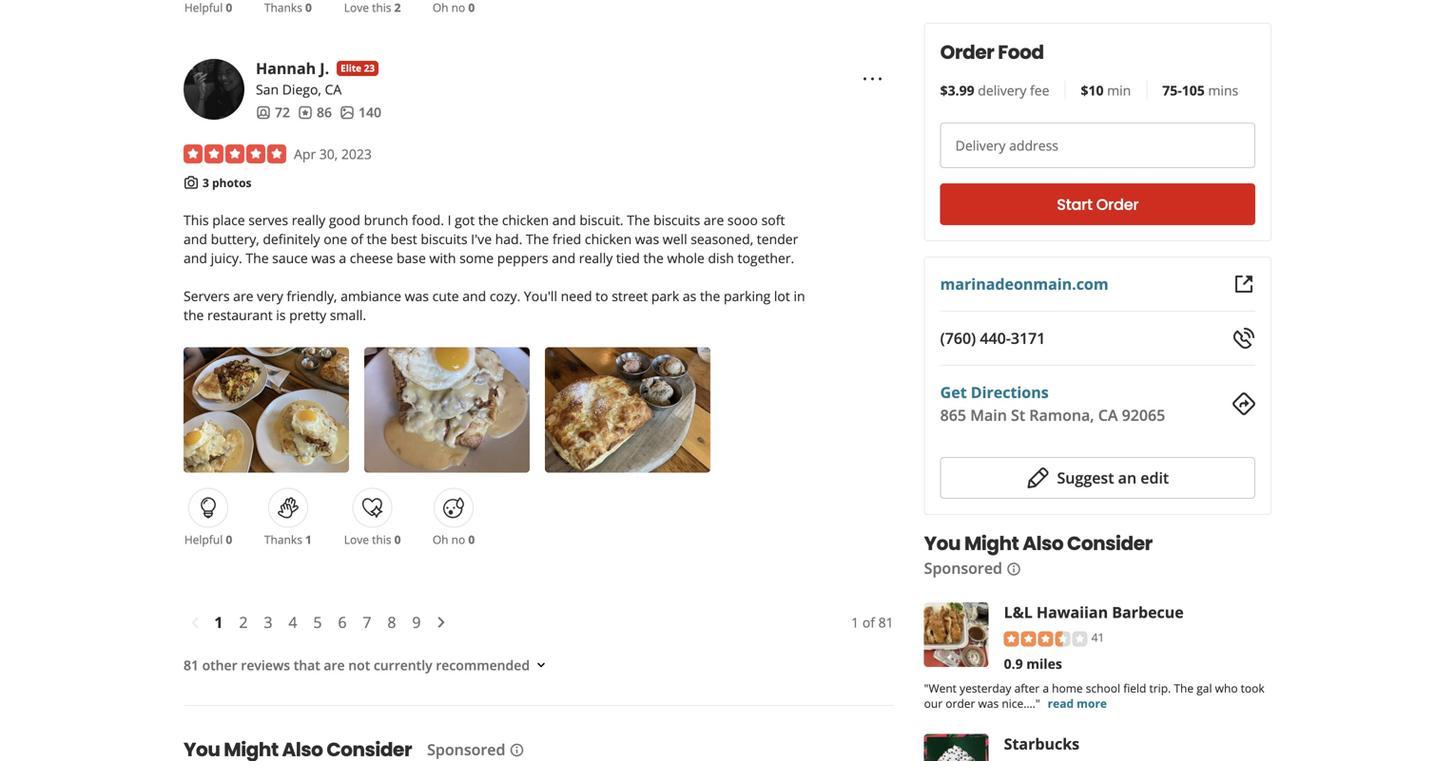 Task type: locate. For each thing, give the bounding box(es) containing it.
a right "after"
[[1043, 681, 1049, 697]]

are up "seasoned,"
[[704, 211, 724, 229]]

1 vertical spatial are
[[233, 287, 254, 305]]

8
[[388, 613, 396, 633]]

24 phone v2 image
[[1233, 327, 1256, 350]]

biscuits up with
[[421, 230, 468, 248]]

8 link
[[380, 609, 404, 637]]

sponsored down you
[[924, 558, 1003, 579]]

30,
[[319, 145, 338, 163]]

the left gal
[[1174, 681, 1194, 697]]

1 for 1
[[214, 613, 223, 633]]

1 vertical spatial 3
[[264, 613, 273, 633]]

min
[[1107, 81, 1131, 99]]

0 horizontal spatial order
[[941, 39, 994, 66]]

is
[[276, 306, 286, 324]]

order
[[946, 696, 975, 712]]

this place serves really good brunch food. i got the chicken and biscuit. the biscuits are sooo soft and buttery, definitely one of the best biscuits i've had. the fried chicken was well seasoned, tender and juicy. the sauce was a cheese base with some peppers and really tied the whole dish together.
[[184, 211, 798, 267]]

photo of hannah j. image
[[184, 59, 244, 120]]

ca inside elite 23 san diego, ca
[[325, 80, 342, 98]]

0 vertical spatial of
[[351, 230, 363, 248]]

1 horizontal spatial really
[[579, 249, 613, 267]]

juicy.
[[211, 249, 242, 267]]

was down one
[[311, 249, 336, 267]]

chicken down biscuit.
[[585, 230, 632, 248]]

4 link
[[281, 609, 305, 637]]

address
[[1009, 137, 1059, 155]]

0 vertical spatial order
[[941, 39, 994, 66]]

ca left "92065" on the right of page
[[1098, 405, 1118, 426]]

(0 reactions) element
[[226, 0, 232, 15], [305, 0, 312, 15], [468, 0, 475, 15], [226, 532, 232, 548], [394, 532, 401, 548], [468, 532, 475, 548]]

l&l hawaiian barbecue image
[[924, 603, 989, 668]]

ca down j.
[[325, 80, 342, 98]]

1 horizontal spatial 3
[[264, 613, 273, 633]]

food.
[[412, 211, 444, 229]]

l&l hawaiian barbecue link
[[1004, 603, 1184, 623]]

and right 'cute'
[[463, 287, 486, 305]]

lot
[[774, 287, 790, 305]]

our
[[924, 696, 943, 712]]

a down one
[[339, 249, 346, 267]]

0 horizontal spatial 81
[[184, 657, 199, 675]]

3.5 star rating image
[[1004, 632, 1088, 647]]

16 chevron down v2 image
[[534, 658, 549, 674]]

recommended reviews element
[[172, 0, 902, 675]]

1 vertical spatial biscuits
[[421, 230, 468, 248]]

the
[[478, 211, 499, 229], [367, 230, 387, 248], [644, 249, 664, 267], [700, 287, 720, 305], [184, 306, 204, 324]]

barbecue
[[1112, 603, 1184, 623]]

oh no 0
[[433, 532, 475, 548]]

are
[[704, 211, 724, 229], [233, 287, 254, 305], [324, 657, 345, 675]]

16 friends v2 image
[[256, 105, 271, 120]]

81 left other on the bottom of the page
[[184, 657, 199, 675]]

0 horizontal spatial a
[[339, 249, 346, 267]]

(0 reactions) element right helpful
[[226, 532, 232, 548]]

1 horizontal spatial chicken
[[585, 230, 632, 248]]

7
[[363, 613, 372, 633]]

3 photos
[[203, 175, 252, 191]]

really up definitely
[[292, 211, 326, 229]]

0 vertical spatial ca
[[325, 80, 342, 98]]

1 vertical spatial a
[[1043, 681, 1049, 697]]

are inside this place serves really good brunch food. i got the chicken and biscuit. the biscuits are sooo soft and buttery, definitely one of the best biscuits i've had. the fried chicken was well seasoned, tender and juicy. the sauce was a cheese base with some peppers and really tied the whole dish together.
[[704, 211, 724, 229]]

2 horizontal spatial are
[[704, 211, 724, 229]]

3
[[203, 175, 209, 191], [264, 613, 273, 633]]

really left tied
[[579, 249, 613, 267]]

friends element
[[256, 103, 290, 122]]

2 horizontal spatial 0
[[468, 532, 475, 548]]

st
[[1011, 405, 1026, 426]]

0 for oh no
[[468, 532, 475, 548]]

you might also consider
[[924, 531, 1153, 557]]

place
[[212, 211, 245, 229]]

of right one
[[351, 230, 363, 248]]

order right start
[[1097, 194, 1139, 215]]

the up cheese
[[367, 230, 387, 248]]

the down buttery, at left
[[246, 249, 269, 267]]

j.
[[320, 58, 329, 78]]

1 horizontal spatial biscuits
[[654, 211, 700, 229]]

41
[[1092, 630, 1105, 646]]

page: 4 element
[[289, 612, 297, 634]]

0 vertical spatial sponsored
[[924, 558, 1003, 579]]

1 horizontal spatial 1
[[305, 532, 312, 548]]

of left l&l hawaiian barbecue image
[[863, 614, 875, 632]]

had.
[[495, 230, 523, 248]]

1 horizontal spatial a
[[1043, 681, 1049, 697]]

0 horizontal spatial of
[[351, 230, 363, 248]]

1 horizontal spatial are
[[324, 657, 345, 675]]

page: 3 element
[[264, 612, 273, 634]]

3 link
[[256, 609, 281, 637]]

page: 7 element
[[363, 612, 372, 634]]

the
[[627, 211, 650, 229], [526, 230, 549, 248], [246, 249, 269, 267], [1174, 681, 1194, 697]]

1 vertical spatial order
[[1097, 194, 1139, 215]]

gal
[[1197, 681, 1212, 697]]

0 vertical spatial chicken
[[502, 211, 549, 229]]

3 0 from the left
[[468, 532, 475, 548]]

really
[[292, 211, 326, 229], [579, 249, 613, 267]]

recommended
[[436, 657, 530, 675]]

(0 reactions) element right the this
[[394, 532, 401, 548]]

1 horizontal spatial sponsored
[[924, 558, 1003, 579]]

home
[[1052, 681, 1083, 697]]

was left 'cute'
[[405, 287, 429, 305]]

16 camera v2 image
[[184, 175, 199, 190]]

are up restaurant
[[233, 287, 254, 305]]

0 vertical spatial biscuits
[[654, 211, 700, 229]]

0 vertical spatial a
[[339, 249, 346, 267]]

sponsored for 16 info v2 icon
[[924, 558, 1003, 579]]

not
[[348, 657, 370, 675]]

0 right no
[[468, 532, 475, 548]]

0 right the this
[[394, 532, 401, 548]]

order inside start order "button"
[[1097, 194, 1139, 215]]

0 horizontal spatial chicken
[[502, 211, 549, 229]]

are left not
[[324, 657, 345, 675]]

a inside "went yesterday after a home school field trip. the gal who took our order was nice.…"
[[1043, 681, 1049, 697]]

1 horizontal spatial 81
[[879, 614, 894, 632]]

start
[[1057, 194, 1093, 215]]

tender
[[757, 230, 798, 248]]

3 for 3 photos
[[203, 175, 209, 191]]

140
[[359, 103, 381, 121]]

"went yesterday after a home school field trip. the gal who took our order was nice.…"
[[924, 681, 1265, 712]]

81 other reviews that are not currently recommended link
[[184, 657, 549, 675]]

get
[[941, 382, 967, 403]]

0 horizontal spatial 1
[[214, 613, 223, 633]]

more
[[1077, 696, 1107, 712]]

pagination navigation navigation
[[184, 590, 894, 656]]

sponsored left 16 info v2 image
[[427, 740, 506, 760]]

a inside this place serves really good brunch food. i got the chicken and biscuit. the biscuits are sooo soft and buttery, definitely one of the best biscuits i've had. the fried chicken was well seasoned, tender and juicy. the sauce was a cheese base with some peppers and really tied the whole dish together.
[[339, 249, 346, 267]]

helpful 0
[[184, 532, 232, 548]]

0 vertical spatial 81
[[879, 614, 894, 632]]

1 vertical spatial chicken
[[585, 230, 632, 248]]

0 right helpful
[[226, 532, 232, 548]]

0 horizontal spatial biscuits
[[421, 230, 468, 248]]

2 horizontal spatial 1
[[852, 614, 859, 632]]

0 horizontal spatial really
[[292, 211, 326, 229]]

3 right 16 camera v2 "image"
[[203, 175, 209, 191]]

1 vertical spatial really
[[579, 249, 613, 267]]

marinadeonmain.com link
[[941, 274, 1109, 294]]

edit
[[1141, 468, 1169, 488]]

read
[[1048, 696, 1074, 712]]

0.9 miles
[[1004, 655, 1062, 673]]

0 horizontal spatial ca
[[325, 80, 342, 98]]

friendly,
[[287, 287, 337, 305]]

very
[[257, 287, 283, 305]]

1 horizontal spatial 0
[[394, 532, 401, 548]]

3 right "2" 'link'
[[264, 613, 273, 633]]

16 review v2 image
[[298, 105, 313, 120]]

serves
[[249, 211, 288, 229]]

1 vertical spatial ca
[[1098, 405, 1118, 426]]

need
[[561, 287, 592, 305]]

good
[[329, 211, 361, 229]]

ca
[[325, 80, 342, 98], [1098, 405, 1118, 426]]

fee
[[1030, 81, 1050, 99]]

of inside this place serves really good brunch food. i got the chicken and biscuit. the biscuits are sooo soft and buttery, definitely one of the best biscuits i've had. the fried chicken was well seasoned, tender and juicy. the sauce was a cheese base with some peppers and really tied the whole dish together.
[[351, 230, 363, 248]]

24 directions v2 image
[[1233, 393, 1256, 416]]

1 horizontal spatial of
[[863, 614, 875, 632]]

thanks
[[264, 532, 302, 548]]

with
[[429, 249, 456, 267]]

the right biscuit.
[[627, 211, 650, 229]]

(2 reactions) element
[[394, 0, 401, 15]]

0 vertical spatial 3
[[203, 175, 209, 191]]

5 link
[[305, 609, 330, 637]]

1 vertical spatial sponsored
[[427, 740, 506, 760]]

of
[[351, 230, 363, 248], [863, 614, 875, 632]]

16 info v2 image
[[509, 744, 525, 759]]

0 horizontal spatial sponsored
[[427, 740, 506, 760]]

0 horizontal spatial 0
[[226, 532, 232, 548]]

1 of 81
[[852, 614, 894, 632]]

1 horizontal spatial ca
[[1098, 405, 1118, 426]]

3 for 3
[[264, 613, 273, 633]]

servers are very friendly, ambiance was cute and cozy. you'll need to street park as the parking lot in the restaurant is pretty small.
[[184, 287, 805, 324]]

0 vertical spatial really
[[292, 211, 326, 229]]

was right order
[[978, 696, 999, 712]]

5 star rating image
[[184, 145, 286, 164]]

photos
[[212, 175, 252, 191]]

biscuits up well
[[654, 211, 700, 229]]

one
[[324, 230, 347, 248]]

page: 6 element
[[338, 612, 347, 634]]

the up i've
[[478, 211, 499, 229]]

start order button
[[941, 184, 1256, 225]]

3 inside 3 link
[[264, 613, 273, 633]]

0 vertical spatial are
[[704, 211, 724, 229]]

sponsored for 16 info v2 image
[[427, 740, 506, 760]]

peppers
[[497, 249, 548, 267]]

0 horizontal spatial are
[[233, 287, 254, 305]]

a
[[339, 249, 346, 267], [1043, 681, 1049, 697]]

4
[[289, 613, 297, 633]]

chicken up had.
[[502, 211, 549, 229]]

order up $3.99
[[941, 39, 994, 66]]

and left juicy.
[[184, 249, 207, 267]]

1 vertical spatial of
[[863, 614, 875, 632]]

1 vertical spatial 81
[[184, 657, 199, 675]]

81 left l&l hawaiian barbecue image
[[879, 614, 894, 632]]

the right tied
[[644, 249, 664, 267]]

1 horizontal spatial order
[[1097, 194, 1139, 215]]

was
[[635, 230, 659, 248], [311, 249, 336, 267], [405, 287, 429, 305], [978, 696, 999, 712]]

2 0 from the left
[[394, 532, 401, 548]]

street
[[612, 287, 648, 305]]

81
[[879, 614, 894, 632], [184, 657, 199, 675]]

0 horizontal spatial 3
[[203, 175, 209, 191]]

2 vertical spatial are
[[324, 657, 345, 675]]

who
[[1215, 681, 1238, 697]]

and up fried
[[552, 211, 576, 229]]



Task type: vqa. For each thing, say whether or not it's contained in the screenshot.


Task type: describe. For each thing, give the bounding box(es) containing it.
$10 min
[[1081, 81, 1131, 99]]

that
[[294, 657, 320, 675]]

72
[[275, 103, 290, 121]]

together.
[[738, 249, 795, 267]]

field
[[1124, 681, 1147, 697]]

dish
[[708, 249, 734, 267]]

was inside servers are very friendly, ambiance was cute and cozy. you'll need to street park as the parking lot in the restaurant is pretty small.
[[405, 287, 429, 305]]

also
[[1023, 531, 1064, 557]]

page: 5 element
[[313, 612, 322, 634]]

delivery
[[956, 137, 1006, 155]]

0 for love this
[[394, 532, 401, 548]]

soft
[[762, 211, 785, 229]]

main
[[971, 405, 1007, 426]]

the inside "went yesterday after a home school field trip. the gal who took our order was nice.…"
[[1174, 681, 1194, 697]]

get directions 865 main st ramona, ca 92065
[[941, 382, 1166, 426]]

you'll
[[524, 287, 557, 305]]

no
[[452, 532, 465, 548]]

this
[[372, 532, 391, 548]]

to
[[596, 287, 608, 305]]

the right as
[[700, 287, 720, 305]]

reviews element
[[298, 103, 332, 122]]

the up peppers
[[526, 230, 549, 248]]

starbucks link
[[1004, 734, 1080, 755]]

read more link
[[1048, 696, 1107, 712]]

suggest an edit
[[1057, 468, 1169, 488]]

read more
[[1048, 696, 1107, 712]]

oh
[[433, 532, 449, 548]]

diego,
[[282, 80, 321, 98]]

1 for 1 of 81
[[852, 614, 859, 632]]

(0 reactions) element up photo of hannah j.
[[226, 0, 232, 15]]

consider
[[1067, 531, 1153, 557]]

mins
[[1208, 81, 1239, 99]]

440-
[[980, 328, 1011, 349]]

$3.99 delivery fee
[[941, 81, 1050, 99]]

7 link
[[355, 609, 380, 637]]

was inside "went yesterday after a home school field trip. the gal who took our order was nice.…"
[[978, 696, 999, 712]]

hannah
[[256, 58, 316, 78]]

ramona,
[[1030, 405, 1095, 426]]

page: 9 element
[[412, 612, 421, 634]]

are inside servers are very friendly, ambiance was cute and cozy. you'll need to street park as the parking lot in the restaurant is pretty small.
[[233, 287, 254, 305]]

reviews
[[241, 657, 290, 675]]

photos element
[[340, 103, 381, 122]]

9 link
[[404, 609, 429, 637]]

2023
[[341, 145, 372, 163]]

3171
[[1011, 328, 1046, 349]]

elite 23 san diego, ca
[[256, 62, 375, 98]]

page: 1 element
[[206, 609, 231, 637]]

elite
[[341, 62, 362, 75]]

the down the servers
[[184, 306, 204, 324]]

park
[[651, 287, 679, 305]]

(760)
[[941, 328, 976, 349]]

75-
[[1163, 81, 1182, 99]]

fried
[[553, 230, 581, 248]]

(0 reactions) element up the hannah j.
[[305, 0, 312, 15]]

865
[[941, 405, 967, 426]]

(1 reaction) element
[[305, 532, 312, 548]]

next image
[[430, 612, 453, 634]]

24 pencil v2 image
[[1027, 467, 1050, 490]]

love this 0
[[344, 532, 401, 548]]

page: 8 element
[[388, 612, 396, 634]]

trip.
[[1150, 681, 1171, 697]]

menu image
[[862, 68, 884, 90]]

starbucks
[[1004, 734, 1080, 755]]

9
[[412, 613, 421, 633]]

as
[[683, 287, 697, 305]]

directions
[[971, 382, 1049, 403]]

order food
[[941, 39, 1044, 66]]

81 inside 'pagination navigation' navigation
[[879, 614, 894, 632]]

1 0 from the left
[[226, 532, 232, 548]]

hannah j.
[[256, 58, 329, 78]]

base
[[397, 249, 426, 267]]

16 photos v2 image
[[340, 105, 355, 120]]

get directions link
[[941, 382, 1049, 403]]

86
[[317, 103, 332, 121]]

currently
[[374, 657, 432, 675]]

(0 reactions) element right no
[[468, 532, 475, 548]]

hannah j. link
[[256, 58, 329, 78]]

sauce
[[272, 249, 308, 267]]

92065
[[1122, 405, 1166, 426]]

this
[[184, 211, 209, 229]]

was up tied
[[635, 230, 659, 248]]

6
[[338, 613, 347, 633]]

delivery
[[978, 81, 1027, 99]]

(0 reactions) element right '(2 reactions)' element
[[468, 0, 475, 15]]

biscuit.
[[580, 211, 624, 229]]

small.
[[330, 306, 366, 324]]

"went
[[924, 681, 957, 697]]

servers
[[184, 287, 230, 305]]

apr
[[294, 145, 316, 163]]

pretty
[[289, 306, 327, 324]]

24 external link v2 image
[[1233, 273, 1256, 296]]

best
[[391, 230, 417, 248]]

81 other reviews that are not currently recommended
[[184, 657, 530, 675]]

page: 2 element
[[239, 612, 248, 634]]

2
[[239, 613, 248, 633]]

love
[[344, 532, 369, 548]]

16 info v2 image
[[1006, 562, 1022, 577]]

of inside 'pagination navigation' navigation
[[863, 614, 875, 632]]

cute
[[432, 287, 459, 305]]

restaurant
[[207, 306, 273, 324]]

i've
[[471, 230, 492, 248]]

i
[[448, 211, 451, 229]]

24 chevron left v2 image
[[184, 612, 206, 635]]

in
[[794, 287, 805, 305]]

75-105 mins
[[1163, 81, 1239, 99]]

delivery address
[[956, 137, 1059, 155]]

definitely
[[263, 230, 320, 248]]

2 link
[[231, 609, 256, 637]]

and down this
[[184, 230, 207, 248]]

Order delivery text field
[[941, 123, 1256, 168]]

elite 23 link
[[337, 61, 379, 76]]

and inside servers are very friendly, ambiance was cute and cozy. you'll need to street park as the parking lot in the restaurant is pretty small.
[[463, 287, 486, 305]]

an
[[1118, 468, 1137, 488]]

seasoned,
[[691, 230, 754, 248]]

tied
[[616, 249, 640, 267]]

ca inside get directions 865 main st ramona, ca 92065
[[1098, 405, 1118, 426]]

and down fried
[[552, 249, 576, 267]]

brunch
[[364, 211, 408, 229]]



